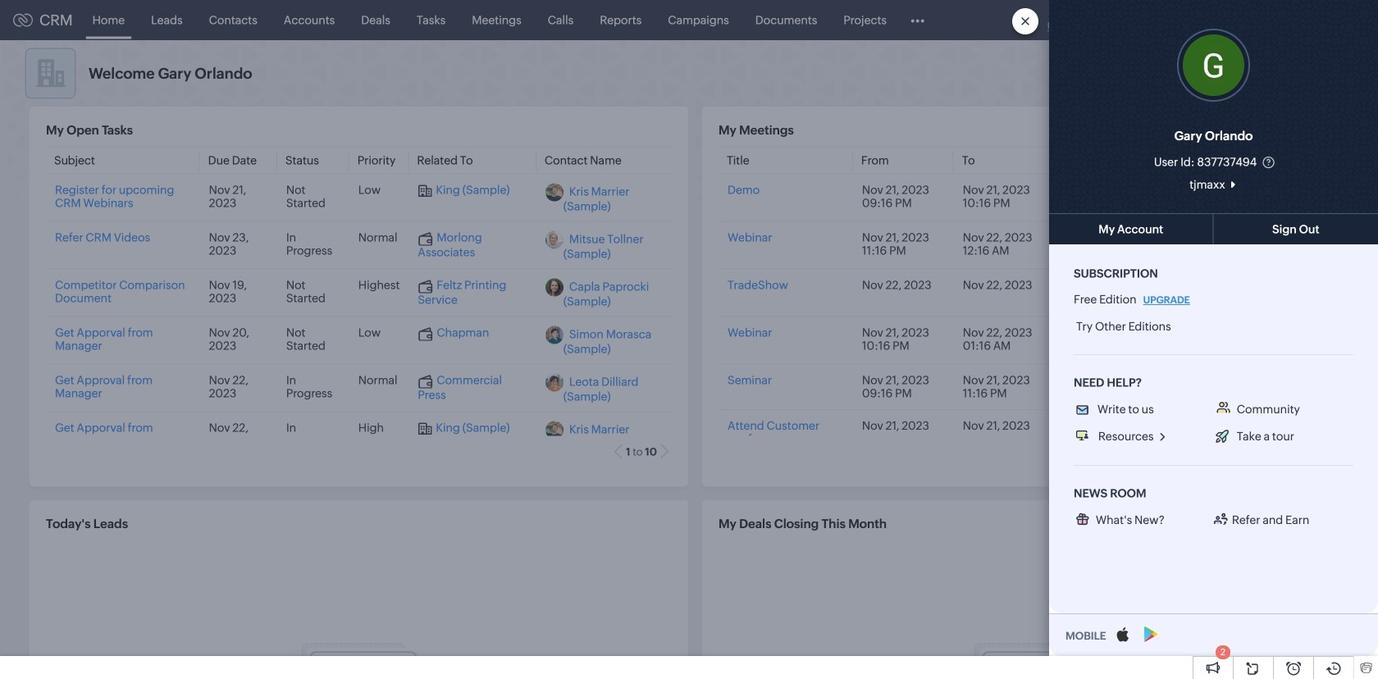 Task type: locate. For each thing, give the bounding box(es) containing it.
None field
[[1117, 176, 1311, 193]]



Task type: describe. For each thing, give the bounding box(es) containing it.
profile pic image
[[1178, 29, 1251, 102]]

calendar image
[[1205, 14, 1219, 27]]

logo image
[[13, 14, 33, 27]]



Task type: vqa. For each thing, say whether or not it's contained in the screenshot.
Sage inside the field
no



